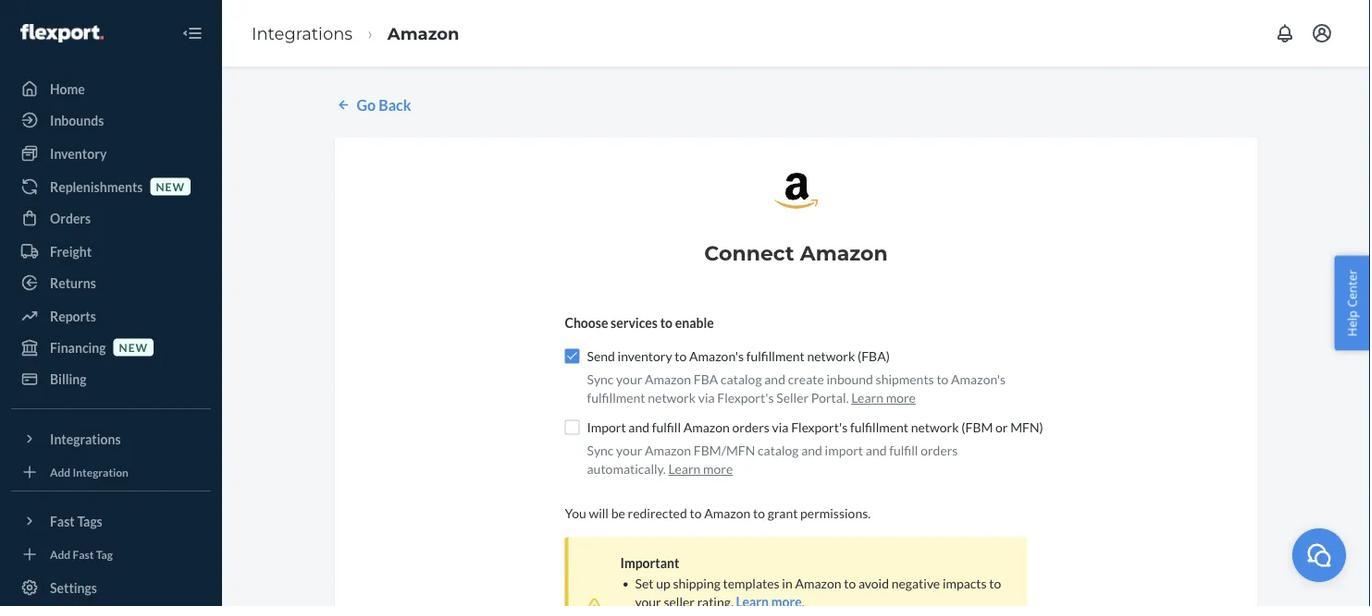 Task type: locate. For each thing, give the bounding box(es) containing it.
1 vertical spatial amazon's
[[951, 372, 1006, 388]]

flexport's down send inventory to amazon's fulfillment network (fba)
[[717, 390, 774, 406]]

network down the fba
[[648, 390, 696, 406]]

and inside sync your amazon fba catalog and create inbound shipments to amazon's fulfillment network via flexport's seller portal.
[[764, 372, 785, 388]]

0 horizontal spatial amazon's
[[689, 349, 744, 364]]

portal.
[[811, 390, 849, 406]]

add left integration
[[50, 466, 71, 479]]

1 horizontal spatial fulfill
[[889, 443, 918, 459]]

0 vertical spatial amazon's
[[689, 349, 744, 364]]

2 vertical spatial your
[[635, 595, 661, 607]]

sync inside sync your amazon fbm/mfn catalog and import and fulfill orders automatically.
[[587, 443, 614, 459]]

1 vertical spatial network
[[648, 390, 696, 406]]

open account menu image
[[1311, 22, 1333, 44]]

0 vertical spatial network
[[807, 349, 855, 364]]

1 horizontal spatial network
[[807, 349, 855, 364]]

tags
[[77, 514, 102, 530]]

more
[[886, 390, 916, 406], [703, 462, 733, 477]]

1 horizontal spatial more
[[886, 390, 916, 406]]

inventory
[[50, 146, 107, 161]]

1 horizontal spatial via
[[772, 420, 789, 436]]

1 horizontal spatial integrations
[[252, 23, 353, 43]]

0 horizontal spatial integrations
[[50, 432, 121, 447]]

1 vertical spatial catalog
[[758, 443, 799, 459]]

learn more button down shipments
[[851, 389, 916, 407]]

seller
[[664, 595, 695, 607]]

2 horizontal spatial fulfillment
[[850, 420, 909, 436]]

1 horizontal spatial flexport's
[[791, 420, 848, 436]]

catalog inside sync your amazon fba catalog and create inbound shipments to amazon's fulfillment network via flexport's seller portal.
[[721, 372, 762, 388]]

sync
[[587, 372, 614, 388], [587, 443, 614, 459]]

0 horizontal spatial new
[[119, 341, 148, 354]]

your
[[616, 372, 642, 388], [616, 443, 642, 459], [635, 595, 661, 607]]

new for financing
[[119, 341, 148, 354]]

to right shipments
[[937, 372, 949, 388]]

1 vertical spatial via
[[772, 420, 789, 436]]

fast left tags
[[50, 514, 75, 530]]

catalog down import and fulfill amazon orders via flexport's fulfillment network (fbm or mfn)
[[758, 443, 799, 459]]

0 vertical spatial flexport's
[[717, 390, 774, 406]]

0 vertical spatial learn more
[[851, 390, 916, 406]]

flexport's down portal.
[[791, 420, 848, 436]]

new
[[156, 180, 185, 193], [119, 341, 148, 354]]

1 vertical spatial new
[[119, 341, 148, 354]]

catalog inside sync your amazon fbm/mfn catalog and import and fulfill orders automatically.
[[758, 443, 799, 459]]

learn down fbm/mfn
[[669, 462, 701, 477]]

None checkbox
[[565, 420, 580, 435]]

0 vertical spatial add
[[50, 466, 71, 479]]

important
[[620, 556, 680, 572]]

1 vertical spatial learn more
[[669, 462, 733, 477]]

1 horizontal spatial amazon's
[[951, 372, 1006, 388]]

your for inventory
[[616, 372, 642, 388]]

to
[[660, 315, 673, 331], [675, 349, 687, 364], [937, 372, 949, 388], [690, 506, 702, 522], [753, 506, 765, 522], [844, 576, 856, 592], [989, 576, 1001, 592]]

billing link
[[11, 365, 211, 394]]

to right the impacts
[[989, 576, 1001, 592]]

fulfillment
[[746, 349, 805, 364], [587, 390, 645, 406], [850, 420, 909, 436]]

network
[[807, 349, 855, 364], [648, 390, 696, 406], [911, 420, 959, 436]]

returns link
[[11, 268, 211, 298]]

add inside add fast tag link
[[50, 548, 71, 562]]

2 vertical spatial fulfillment
[[850, 420, 909, 436]]

more down shipments
[[886, 390, 916, 406]]

0 horizontal spatial flexport's
[[717, 390, 774, 406]]

amazon's up the fba
[[689, 349, 744, 364]]

sync your amazon fbm/mfn catalog and import and fulfill orders automatically.
[[587, 443, 958, 477]]

catalog for orders
[[758, 443, 799, 459]]

settings link
[[11, 574, 211, 603]]

0 vertical spatial orders
[[732, 420, 770, 436]]

learn down inbound
[[851, 390, 884, 406]]

amazon's up '(fbm'
[[951, 372, 1006, 388]]

sync down import
[[587, 443, 614, 459]]

to right inventory
[[675, 349, 687, 364]]

0 horizontal spatial fulfillment
[[587, 390, 645, 406]]

1 vertical spatial orders
[[921, 443, 958, 459]]

catalog
[[721, 372, 762, 388], [758, 443, 799, 459]]

0 vertical spatial learn
[[851, 390, 884, 406]]

fast left tag
[[73, 548, 94, 562]]

1 vertical spatial more
[[703, 462, 733, 477]]

seller
[[776, 390, 809, 406]]

ojiud image
[[1306, 542, 1333, 570]]

new up orders link
[[156, 180, 185, 193]]

amazon inside important set up shipping templates in amazon to avoid negative impacts to your seller rating.
[[795, 576, 842, 592]]

add up settings
[[50, 548, 71, 562]]

0 vertical spatial your
[[616, 372, 642, 388]]

fast tags button
[[11, 507, 211, 537]]

sync inside sync your amazon fba catalog and create inbound shipments to amazon's fulfillment network via flexport's seller portal.
[[587, 372, 614, 388]]

1 horizontal spatial learn more
[[851, 390, 916, 406]]

flexport logo image
[[20, 24, 103, 43]]

learn for automatically.
[[669, 462, 701, 477]]

add inside add integration link
[[50, 466, 71, 479]]

0 horizontal spatial learn more
[[669, 462, 733, 477]]

0 vertical spatial catalog
[[721, 372, 762, 388]]

learn
[[851, 390, 884, 406], [669, 462, 701, 477]]

shipments
[[876, 372, 934, 388]]

to left avoid
[[844, 576, 856, 592]]

via down seller on the right of the page
[[772, 420, 789, 436]]

0 horizontal spatial more
[[703, 462, 733, 477]]

amazon inside breadcrumbs navigation
[[388, 23, 459, 43]]

tag
[[96, 548, 113, 562]]

to left the grant
[[753, 506, 765, 522]]

learn more down shipments
[[851, 390, 916, 406]]

amazon
[[388, 23, 459, 43], [800, 240, 888, 265], [645, 372, 691, 388], [683, 420, 730, 436], [645, 443, 691, 459], [704, 506, 751, 522], [795, 576, 842, 592]]

orders down shipments
[[921, 443, 958, 459]]

and
[[764, 372, 785, 388], [629, 420, 650, 436], [801, 443, 822, 459], [866, 443, 887, 459]]

more for amazon's
[[886, 390, 916, 406]]

sync for sync your amazon fbm/mfn catalog and import and fulfill orders automatically.
[[587, 443, 614, 459]]

reports link
[[11, 302, 211, 331]]

learn more
[[851, 390, 916, 406], [669, 462, 733, 477]]

0 vertical spatial learn more button
[[851, 389, 916, 407]]

learn more button
[[851, 389, 916, 407], [669, 460, 733, 479]]

your up automatically.
[[616, 443, 642, 459]]

fulfillment inside sync your amazon fba catalog and create inbound shipments to amazon's fulfillment network via flexport's seller portal.
[[587, 390, 645, 406]]

network left '(fbm'
[[911, 420, 959, 436]]

0 vertical spatial via
[[698, 390, 715, 406]]

new down the reports link
[[119, 341, 148, 354]]

permissions.
[[800, 506, 871, 522]]

inbound
[[827, 372, 873, 388]]

learn more down fbm/mfn
[[669, 462, 733, 477]]

1 vertical spatial sync
[[587, 443, 614, 459]]

add fast tag link
[[11, 544, 211, 566]]

1 horizontal spatial orders
[[921, 443, 958, 459]]

add fast tag
[[50, 548, 113, 562]]

integrations
[[252, 23, 353, 43], [50, 432, 121, 447]]

1 horizontal spatial learn more button
[[851, 389, 916, 407]]

more for automatically.
[[703, 462, 733, 477]]

home
[[50, 81, 85, 97]]

0 horizontal spatial learn more button
[[669, 460, 733, 479]]

automatically.
[[587, 462, 666, 477]]

network up inbound
[[807, 349, 855, 364]]

1 horizontal spatial new
[[156, 180, 185, 193]]

your inside sync your amazon fba catalog and create inbound shipments to amazon's fulfillment network via flexport's seller portal.
[[616, 372, 642, 388]]

freight
[[50, 244, 92, 260]]

inventory
[[618, 349, 672, 364]]

0 vertical spatial fast
[[50, 514, 75, 530]]

0 vertical spatial new
[[156, 180, 185, 193]]

add for add integration
[[50, 466, 71, 479]]

0 horizontal spatial learn
[[669, 462, 701, 477]]

to right redirected
[[690, 506, 702, 522]]

orders up fbm/mfn
[[732, 420, 770, 436]]

0 vertical spatial more
[[886, 390, 916, 406]]

1 vertical spatial fulfillment
[[587, 390, 645, 406]]

0 horizontal spatial via
[[698, 390, 715, 406]]

0 vertical spatial integrations
[[252, 23, 353, 43]]

0 vertical spatial fulfill
[[652, 420, 681, 436]]

1 vertical spatial integrations
[[50, 432, 121, 447]]

amazon link
[[388, 23, 459, 43]]

sync down the send
[[587, 372, 614, 388]]

(fba)
[[858, 349, 890, 364]]

amazon's
[[689, 349, 744, 364], [951, 372, 1006, 388]]

1 vertical spatial add
[[50, 548, 71, 562]]

more down fbm/mfn
[[703, 462, 733, 477]]

1 vertical spatial learn more button
[[669, 460, 733, 479]]

your inside sync your amazon fbm/mfn catalog and import and fulfill orders automatically.
[[616, 443, 642, 459]]

help center button
[[1335, 256, 1370, 351]]

fulfill up automatically.
[[652, 420, 681, 436]]

1 add from the top
[[50, 466, 71, 479]]

learn for amazon's
[[851, 390, 884, 406]]

0 vertical spatial fulfillment
[[746, 349, 805, 364]]

learn more button down fbm/mfn
[[669, 460, 733, 479]]

add for add fast tag
[[50, 548, 71, 562]]

1 vertical spatial flexport's
[[791, 420, 848, 436]]

your down the set on the left
[[635, 595, 661, 607]]

0 vertical spatial sync
[[587, 372, 614, 388]]

be
[[611, 506, 625, 522]]

flexport's
[[717, 390, 774, 406], [791, 420, 848, 436]]

learn more button for amazon's
[[851, 389, 916, 407]]

1 horizontal spatial fulfillment
[[746, 349, 805, 364]]

orders
[[732, 420, 770, 436], [921, 443, 958, 459]]

via down the fba
[[698, 390, 715, 406]]

inbounds link
[[11, 105, 211, 135]]

1 vertical spatial learn
[[669, 462, 701, 477]]

1 horizontal spatial learn
[[851, 390, 884, 406]]

1 vertical spatial your
[[616, 443, 642, 459]]

amazon inside sync your amazon fba catalog and create inbound shipments to amazon's fulfillment network via flexport's seller portal.
[[645, 372, 691, 388]]

2 add from the top
[[50, 548, 71, 562]]

fulfill right import
[[889, 443, 918, 459]]

your down inventory
[[616, 372, 642, 388]]

None checkbox
[[565, 349, 580, 364]]

breadcrumbs navigation
[[237, 6, 474, 60]]

integrations link
[[252, 23, 353, 43]]

catalog down send inventory to amazon's fulfillment network (fba)
[[721, 372, 762, 388]]

0 horizontal spatial network
[[648, 390, 696, 406]]

2 sync from the top
[[587, 443, 614, 459]]

via
[[698, 390, 715, 406], [772, 420, 789, 436]]

center
[[1344, 270, 1361, 308]]

or
[[996, 420, 1008, 436]]

catalog for fulfillment
[[721, 372, 762, 388]]

2 vertical spatial network
[[911, 420, 959, 436]]

add
[[50, 466, 71, 479], [50, 548, 71, 562]]

fast
[[50, 514, 75, 530], [73, 548, 94, 562]]

1 sync from the top
[[587, 372, 614, 388]]

0 horizontal spatial fulfill
[[652, 420, 681, 436]]

connect
[[704, 240, 794, 265]]

1 vertical spatial fulfill
[[889, 443, 918, 459]]



Task type: vqa. For each thing, say whether or not it's contained in the screenshot.
Sync your Amazon FBM/MFN catalog and import and fulfill orders automatically.
yes



Task type: describe. For each thing, give the bounding box(es) containing it.
fbm/mfn
[[694, 443, 755, 459]]

will
[[589, 506, 609, 522]]

returns
[[50, 275, 96, 291]]

services
[[611, 315, 658, 331]]

(fbm
[[962, 420, 993, 436]]

your for and
[[616, 443, 642, 459]]

avoid
[[859, 576, 889, 592]]

fast inside dropdown button
[[50, 514, 75, 530]]

go back
[[357, 96, 411, 114]]

grant
[[768, 506, 798, 522]]

via inside sync your amazon fba catalog and create inbound shipments to amazon's fulfillment network via flexport's seller portal.
[[698, 390, 715, 406]]

orders
[[50, 210, 91, 226]]

you
[[565, 506, 586, 522]]

create
[[788, 372, 824, 388]]

to left the enable
[[660, 315, 673, 331]]

amazon inside sync your amazon fbm/mfn catalog and import and fulfill orders automatically.
[[645, 443, 691, 459]]

integrations inside dropdown button
[[50, 432, 121, 447]]

rating.
[[697, 595, 734, 607]]

learn more button for automatically.
[[669, 460, 733, 479]]

settings
[[50, 581, 97, 596]]

set
[[635, 576, 654, 592]]

in
[[782, 576, 793, 592]]

import
[[825, 443, 863, 459]]

billing
[[50, 371, 87, 387]]

templates
[[723, 576, 780, 592]]

add integration
[[50, 466, 129, 479]]

go back button
[[334, 94, 411, 116]]

network inside sync your amazon fba catalog and create inbound shipments to amazon's fulfillment network via flexport's seller portal.
[[648, 390, 696, 406]]

choose services to enable
[[565, 315, 714, 331]]

mfn)
[[1011, 420, 1043, 436]]

choose
[[565, 315, 608, 331]]

inbounds
[[50, 112, 104, 128]]

amazon's inside sync your amazon fba catalog and create inbound shipments to amazon's fulfillment network via flexport's seller portal.
[[951, 372, 1006, 388]]

send
[[587, 349, 615, 364]]

financing
[[50, 340, 106, 356]]

fba
[[694, 372, 718, 388]]

integrations button
[[11, 425, 211, 454]]

sync your amazon fba catalog and create inbound shipments to amazon's fulfillment network via flexport's seller portal.
[[587, 372, 1006, 406]]

reports
[[50, 309, 96, 324]]

important set up shipping templates in amazon to avoid negative impacts to your seller rating.
[[620, 556, 1001, 607]]

inventory link
[[11, 139, 211, 168]]

impacts
[[943, 576, 987, 592]]

redirected
[[628, 506, 687, 522]]

2 horizontal spatial network
[[911, 420, 959, 436]]

orders link
[[11, 204, 211, 233]]

new for replenishments
[[156, 180, 185, 193]]

negative
[[892, 576, 940, 592]]

integrations inside breadcrumbs navigation
[[252, 23, 353, 43]]

learn more for automatically.
[[669, 462, 733, 477]]

flexport's inside sync your amazon fba catalog and create inbound shipments to amazon's fulfillment network via flexport's seller portal.
[[717, 390, 774, 406]]

go
[[357, 96, 376, 114]]

back
[[379, 96, 411, 114]]

fulfill inside sync your amazon fbm/mfn catalog and import and fulfill orders automatically.
[[889, 443, 918, 459]]

you will be redirected to amazon to grant permissions.
[[565, 506, 871, 522]]

1 vertical spatial fast
[[73, 548, 94, 562]]

shipping
[[673, 576, 721, 592]]

connect amazon
[[704, 240, 888, 265]]

close navigation image
[[181, 22, 204, 44]]

orders inside sync your amazon fbm/mfn catalog and import and fulfill orders automatically.
[[921, 443, 958, 459]]

your inside important set up shipping templates in amazon to avoid negative impacts to your seller rating.
[[635, 595, 661, 607]]

home link
[[11, 74, 211, 104]]

replenishments
[[50, 179, 143, 195]]

to inside sync your amazon fba catalog and create inbound shipments to amazon's fulfillment network via flexport's seller portal.
[[937, 372, 949, 388]]

up
[[656, 576, 671, 592]]

open notifications image
[[1274, 22, 1296, 44]]

fast tags
[[50, 514, 102, 530]]

enable
[[675, 315, 714, 331]]

learn more for amazon's
[[851, 390, 916, 406]]

help center
[[1344, 270, 1361, 337]]

sync for sync your amazon fba catalog and create inbound shipments to amazon's fulfillment network via flexport's seller portal.
[[587, 372, 614, 388]]

help
[[1344, 311, 1361, 337]]

import and fulfill amazon orders via flexport's fulfillment network (fbm or mfn)
[[587, 420, 1043, 436]]

freight link
[[11, 237, 211, 266]]

integration
[[73, 466, 129, 479]]

send inventory to amazon's fulfillment network (fba)
[[587, 349, 890, 364]]

add integration link
[[11, 462, 211, 484]]

0 horizontal spatial orders
[[732, 420, 770, 436]]

import
[[587, 420, 626, 436]]



